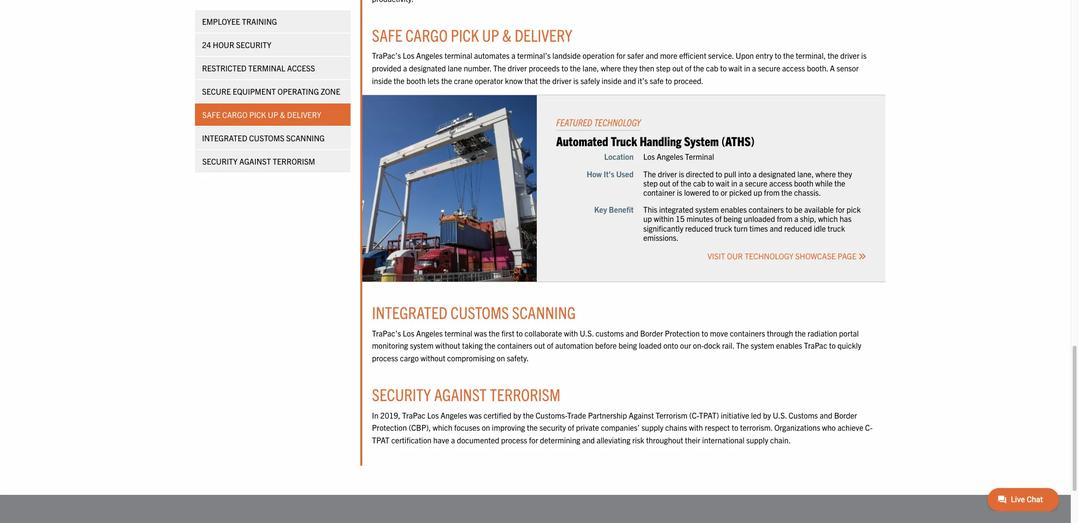 Task type: describe. For each thing, give the bounding box(es) containing it.
u.s. inside in 2019, trapac los angeles was certified by the customs-trade partnership against terrorism (c-tpat) initiative led by u.s. customs and border protection (cbp), which focuses on improving the security of private companies' supply chains with respect to terrorism. organizations who achieve c- tpat certification have a documented process for determining and alleviating risk throughout their international supply chain.
[[773, 411, 787, 421]]

with inside in 2019, trapac los angeles was certified by the customs-trade partnership against terrorism (c-tpat) initiative led by u.s. customs and border protection (cbp), which focuses on improving the security of private companies' supply chains with respect to terrorism. organizations who achieve c- tpat certification have a documented process for determining and alleviating risk throughout their international supply chain.
[[689, 423, 703, 433]]

times
[[750, 224, 768, 233]]

key benefit
[[594, 205, 634, 215]]

1 vertical spatial supply
[[747, 436, 769, 445]]

with inside "trapac's los angeles terminal was the first to collaborate with u.s. customs and border protection to move containers through the radiation portal monitoring system without taking the containers out of automation before being loaded onto our on-dock rail. the system enables trapac to quickly process cargo without compromising on safety."
[[564, 329, 578, 338]]

crane
[[454, 76, 473, 85]]

in
[[372, 411, 379, 421]]

1 vertical spatial up
[[268, 109, 278, 119]]

1 inside from the left
[[372, 76, 392, 85]]

within
[[654, 214, 674, 224]]

picked
[[729, 188, 752, 197]]

automated
[[556, 133, 608, 149]]

protection inside "trapac's los angeles terminal was the first to collaborate with u.s. customs and border protection to move containers through the radiation portal monitoring system without taking the containers out of automation before being loaded onto our on-dock rail. the system enables trapac to quickly process cargo without compromising on safety."
[[665, 329, 700, 338]]

improving
[[492, 423, 525, 433]]

the right through
[[795, 329, 806, 338]]

0 vertical spatial against
[[239, 156, 271, 166]]

cab inside the driver is directed to pull into a designated lane, where they step out of the cab to wait in a secure access booth while the container is lowered to or picked up from the chassis.
[[693, 178, 706, 188]]

customs-
[[536, 411, 567, 421]]

booth inside the driver is directed to pull into a designated lane, where they step out of the cab to wait in a secure access booth while the container is lowered to or picked up from the chassis.
[[794, 178, 814, 188]]

and up who
[[820, 411, 833, 421]]

security inside security against terrorism link
[[202, 156, 238, 166]]

how
[[587, 169, 602, 179]]

the up a
[[828, 51, 839, 61]]

1 horizontal spatial cargo
[[406, 24, 448, 45]]

a right pull
[[739, 178, 743, 188]]

angeles inside trapac's los angeles terminal automates a terminal's landside operation for safer and more efficient service. upon entry to the terminal, the driver is provided a designated lane number. the driver proceeds to the lane, where they then step out of the cab to wait in a secure access booth. a sensor inside the booth lets the crane operator know that the driver is safely inside and it's safe to proceed.
[[416, 51, 443, 61]]

0 horizontal spatial safe cargo pick up & delivery
[[202, 109, 321, 119]]

the left the first
[[489, 329, 500, 338]]

0 horizontal spatial pick
[[249, 109, 266, 119]]

visit
[[708, 251, 725, 261]]

it's
[[604, 169, 615, 179]]

visit our technology showcase page link
[[708, 251, 866, 261]]

up inside the driver is directed to pull into a designated lane, where they step out of the cab to wait in a secure access booth while the container is lowered to or picked up from the chassis.
[[754, 188, 762, 197]]

a left terminal's on the top of page
[[512, 51, 516, 61]]

angeles inside in 2019, trapac los angeles was certified by the customs-trade partnership against terrorism (c-tpat) initiative led by u.s. customs and border protection (cbp), which focuses on improving the security of private companies' supply chains with respect to terrorism. organizations who achieve c- tpat certification have a documented process for determining and alleviating risk throughout their international supply chain.
[[441, 411, 467, 421]]

15
[[676, 214, 685, 224]]

1 vertical spatial customs
[[451, 302, 509, 323]]

trapac's for safe cargo pick up & delivery
[[372, 51, 401, 61]]

technology inside the featured technology automated truck handling system (aths)
[[594, 116, 641, 129]]

in inside trapac's los angeles terminal automates a terminal's landside operation for safer and more efficient service. upon entry to the terminal, the driver is provided a designated lane number. the driver proceeds to the lane, where they then step out of the cab to wait in a secure access booth. a sensor inside the booth lets the crane operator know that the driver is safely inside and it's safe to proceed.
[[744, 63, 750, 73]]

0 horizontal spatial integrated customs scanning
[[202, 133, 325, 143]]

los inside trapac's los angeles terminal automates a terminal's landside operation for safer and more efficient service. upon entry to the terminal, the driver is provided a designated lane number. the driver proceeds to the lane, where they then step out of the cab to wait in a secure access booth. a sensor inside the booth lets the crane operator know that the driver is safely inside and it's safe to proceed.
[[403, 51, 414, 61]]

chains
[[665, 423, 687, 433]]

the down los angeles terminal
[[681, 178, 692, 188]]

wait inside the driver is directed to pull into a designated lane, where they step out of the cab to wait in a secure access booth while the container is lowered to or picked up from the chassis.
[[716, 178, 730, 188]]

a right into
[[753, 169, 757, 179]]

then
[[639, 63, 655, 73]]

driver up sensor
[[840, 51, 860, 61]]

0 vertical spatial scanning
[[287, 133, 325, 143]]

restricted terminal access
[[202, 63, 315, 72]]

booth.
[[807, 63, 828, 73]]

lowered
[[684, 188, 711, 197]]

collaborate
[[525, 329, 562, 338]]

upon
[[736, 51, 754, 61]]

used
[[616, 169, 634, 179]]

truck
[[611, 133, 637, 149]]

initiative
[[721, 411, 749, 421]]

lane, inside trapac's los angeles terminal automates a terminal's landside operation for safer and more efficient service. upon entry to the terminal, the driver is provided a designated lane number. the driver proceeds to the lane, where they then step out of the cab to wait in a secure access booth. a sensor inside the booth lets the crane operator know that the driver is safely inside and it's safe to proceed.
[[583, 63, 599, 73]]

integrated
[[659, 205, 694, 215]]

first
[[502, 329, 515, 338]]

they inside the driver is directed to pull into a designated lane, where they step out of the cab to wait in a secure access booth while the container is lowered to or picked up from the chassis.
[[838, 169, 852, 179]]

of inside the driver is directed to pull into a designated lane, where they step out of the cab to wait in a secure access booth while the container is lowered to or picked up from the chassis.
[[672, 178, 679, 188]]

terminal,
[[796, 51, 826, 61]]

respect
[[705, 423, 730, 433]]

has
[[840, 214, 852, 224]]

2 reduced from the left
[[784, 224, 812, 233]]

safe
[[650, 76, 664, 85]]

2 truck from the left
[[828, 224, 845, 233]]

provided
[[372, 63, 401, 73]]

a
[[830, 63, 835, 73]]

the inside the driver is directed to pull into a designated lane, where they step out of the cab to wait in a secure access booth while the container is lowered to or picked up from the chassis.
[[644, 169, 656, 179]]

this integrated system enables containers to be available for pick up within 15 minutes of being unloaded from a ship, which has significantly reduced truck turn times and reduced idle truck emissions.
[[644, 205, 861, 243]]

step inside the driver is directed to pull into a designated lane, where they step out of the cab to wait in a secure access booth while the container is lowered to or picked up from the chassis.
[[644, 178, 658, 188]]

0 vertical spatial integrated
[[202, 133, 248, 143]]

throughout
[[646, 436, 683, 445]]

where inside trapac's los angeles terminal automates a terminal's landside operation for safer and more efficient service. upon entry to the terminal, the driver is provided a designated lane number. the driver proceeds to the lane, where they then step out of the cab to wait in a secure access booth. a sensor inside the booth lets the crane operator know that the driver is safely inside and it's safe to proceed.
[[601, 63, 621, 73]]

the right "while" at the right
[[835, 178, 846, 188]]

restricted terminal access link
[[195, 56, 351, 79]]

(c-
[[689, 411, 699, 421]]

from inside the driver is directed to pull into a designated lane, where they step out of the cab to wait in a secure access booth while the container is lowered to or picked up from the chassis.
[[764, 188, 780, 197]]

0 vertical spatial terminal
[[249, 63, 286, 72]]

terminal for cargo
[[445, 51, 472, 61]]

ship,
[[800, 214, 817, 224]]

0 vertical spatial without
[[435, 341, 460, 351]]

it's
[[638, 76, 648, 85]]

the left chassis.
[[782, 188, 792, 197]]

1 horizontal spatial safe
[[372, 24, 402, 45]]

our
[[680, 341, 691, 351]]

booth inside trapac's los angeles terminal automates a terminal's landside operation for safer and more efficient service. upon entry to the terminal, the driver is provided a designated lane number. the driver proceeds to the lane, where they then step out of the cab to wait in a secure access booth. a sensor inside the booth lets the crane operator know that the driver is safely inside and it's safe to proceed.
[[406, 76, 426, 85]]

the inside "trapac's los angeles terminal was the first to collaborate with u.s. customs and border protection to move containers through the radiation portal monitoring system without taking the containers out of automation before being loaded onto our on-dock rail. the system enables trapac to quickly process cargo without compromising on safety."
[[736, 341, 749, 351]]

out inside "trapac's los angeles terminal was the first to collaborate with u.s. customs and border protection to move containers through the radiation portal monitoring system without taking the containers out of automation before being loaded onto our on-dock rail. the system enables trapac to quickly process cargo without compromising on safety."
[[534, 341, 545, 351]]

employee training
[[202, 16, 277, 26]]

achieve
[[838, 423, 864, 433]]

key
[[594, 205, 607, 215]]

customs inside in 2019, trapac los angeles was certified by the customs-trade partnership against terrorism (c-tpat) initiative led by u.s. customs and border protection (cbp), which focuses on improving the security of private companies' supply chains with respect to terrorism. organizations who achieve c- tpat certification have a documented process for determining and alleviating risk throughout their international supply chain.
[[789, 411, 818, 421]]

on inside "trapac's los angeles terminal was the first to collaborate with u.s. customs and border protection to move containers through the radiation portal monitoring system without taking the containers out of automation before being loaded onto our on-dock rail. the system enables trapac to quickly process cargo without compromising on safety."
[[497, 354, 505, 363]]

a right provided
[[403, 63, 407, 73]]

be
[[794, 205, 803, 215]]

2 vertical spatial security
[[372, 384, 431, 405]]

2019,
[[380, 411, 400, 421]]

from inside this integrated system enables containers to be available for pick up within 15 minutes of being unloaded from a ship, which has significantly reduced truck turn times and reduced idle truck emissions.
[[777, 214, 793, 224]]

1 horizontal spatial technology
[[745, 251, 794, 261]]

1 horizontal spatial against
[[434, 384, 487, 405]]

hour
[[213, 39, 235, 49]]

page
[[838, 251, 857, 261]]

available
[[804, 205, 834, 215]]

certified
[[484, 411, 512, 421]]

step inside trapac's los angeles terminal automates a terminal's landside operation for safer and more efficient service. upon entry to the terminal, the driver is provided a designated lane number. the driver proceeds to the lane, where they then step out of the cab to wait in a secure access booth. a sensor inside the booth lets the crane operator know that the driver is safely inside and it's safe to proceed.
[[656, 63, 671, 73]]

1 horizontal spatial terrorism
[[490, 384, 561, 405]]

directed
[[686, 169, 714, 179]]

security against terrorism link
[[195, 150, 351, 172]]

operation
[[583, 51, 615, 61]]

organizations
[[775, 423, 820, 433]]

angeles down handling
[[657, 152, 683, 162]]

have
[[433, 436, 449, 445]]

tpat)
[[699, 411, 719, 421]]

loaded
[[639, 341, 662, 351]]

efficient
[[679, 51, 707, 61]]

dock
[[704, 341, 720, 351]]

benefit
[[609, 205, 634, 215]]

2 horizontal spatial system
[[751, 341, 774, 351]]

risk
[[632, 436, 644, 445]]

designated inside the driver is directed to pull into a designated lane, where they step out of the cab to wait in a secure access booth while the container is lowered to or picked up from the chassis.
[[759, 169, 796, 179]]

and left it's
[[623, 76, 636, 85]]

of inside in 2019, trapac los angeles was certified by the customs-trade partnership against terrorism (c-tpat) initiative led by u.s. customs and border protection (cbp), which focuses on improving the security of private companies' supply chains with respect to terrorism. organizations who achieve c- tpat certification have a documented process for determining and alleviating risk throughout their international supply chain.
[[568, 423, 574, 433]]

access
[[287, 63, 315, 72]]

los angeles terminal
[[644, 152, 714, 162]]

the left security
[[527, 423, 538, 433]]

led
[[751, 411, 762, 421]]

los inside "trapac's los angeles terminal was the first to collaborate with u.s. customs and border protection to move containers through the radiation portal monitoring system without taking the containers out of automation before being loaded onto our on-dock rail. the system enables trapac to quickly process cargo without compromising on safety."
[[403, 329, 414, 338]]

alleviating
[[597, 436, 631, 445]]

showcase
[[795, 251, 836, 261]]

los inside in 2019, trapac los angeles was certified by the customs-trade partnership against terrorism (c-tpat) initiative led by u.s. customs and border protection (cbp), which focuses on improving the security of private companies' supply chains with respect to terrorism. organizations who achieve c- tpat certification have a documented process for determining and alleviating risk throughout their international supply chain.
[[427, 411, 439, 421]]

customs
[[596, 329, 624, 338]]

safety.
[[507, 354, 529, 363]]

0 horizontal spatial system
[[410, 341, 434, 351]]

access inside trapac's los angeles terminal automates a terminal's landside operation for safer and more efficient service. upon entry to the terminal, the driver is provided a designated lane number. the driver proceeds to the lane, where they then step out of the cab to wait in a secure access booth. a sensor inside the booth lets the crane operator know that the driver is safely inside and it's safe to proceed.
[[782, 63, 805, 73]]

the right taking at the left of page
[[485, 341, 496, 351]]

of inside "trapac's los angeles terminal was the first to collaborate with u.s. customs and border protection to move containers through the radiation portal monitoring system without taking the containers out of automation before being loaded onto our on-dock rail. the system enables trapac to quickly process cargo without compromising on safety."
[[547, 341, 554, 351]]

radiation
[[808, 329, 838, 338]]

1 vertical spatial without
[[421, 354, 446, 363]]

operating
[[278, 86, 319, 96]]

1 truck from the left
[[715, 224, 732, 233]]

restricted
[[202, 63, 247, 72]]

idle
[[814, 224, 826, 233]]

1 horizontal spatial terminal
[[685, 152, 714, 162]]

which inside in 2019, trapac los angeles was certified by the customs-trade partnership against terrorism (c-tpat) initiative led by u.s. customs and border protection (cbp), which focuses on improving the security of private companies' supply chains with respect to terrorism. organizations who achieve c- tpat certification have a documented process for determining and alleviating risk throughout their international supply chain.
[[433, 423, 453, 433]]

more
[[660, 51, 678, 61]]

proceed.
[[674, 76, 704, 85]]

0 vertical spatial terrorism
[[273, 156, 315, 166]]

determining
[[540, 436, 581, 445]]

private
[[576, 423, 599, 433]]

while
[[815, 178, 833, 188]]

designated inside trapac's los angeles terminal automates a terminal's landside operation for safer and more efficient service. upon entry to the terminal, the driver is provided a designated lane number. the driver proceeds to the lane, where they then step out of the cab to wait in a secure access booth. a sensor inside the booth lets the crane operator know that the driver is safely inside and it's safe to proceed.
[[409, 63, 446, 73]]

proceeds
[[529, 63, 560, 73]]

1 reduced from the left
[[685, 224, 713, 233]]

in inside the driver is directed to pull into a designated lane, where they step out of the cab to wait in a secure access booth while the container is lowered to or picked up from the chassis.
[[731, 178, 738, 188]]

(cbp),
[[409, 423, 431, 433]]

landside
[[553, 51, 581, 61]]

significantly
[[644, 224, 684, 233]]

a down upon
[[752, 63, 756, 73]]

0 vertical spatial supply
[[642, 423, 664, 433]]



Task type: locate. For each thing, give the bounding box(es) containing it.
1 vertical spatial on
[[482, 423, 490, 433]]

on
[[497, 354, 505, 363], [482, 423, 490, 433]]

for left pick in the right of the page
[[836, 205, 845, 215]]

was up taking at the left of page
[[474, 329, 487, 338]]

location
[[604, 152, 634, 162]]

0 vertical spatial security against terrorism
[[202, 156, 315, 166]]

1 vertical spatial where
[[816, 169, 836, 179]]

integrated customs scanning link
[[195, 126, 351, 149]]

1 horizontal spatial up
[[482, 24, 499, 45]]

and inside this integrated system enables containers to be available for pick up within 15 minutes of being unloaded from a ship, which has significantly reduced truck turn times and reduced idle truck emissions.
[[770, 224, 783, 233]]

2 vertical spatial containers
[[497, 341, 533, 351]]

1 vertical spatial for
[[836, 205, 845, 215]]

driver up container at the top right of the page
[[658, 169, 677, 179]]

1 vertical spatial border
[[834, 411, 857, 421]]

1 horizontal spatial safe cargo pick up & delivery
[[372, 24, 573, 45]]

0 horizontal spatial booth
[[406, 76, 426, 85]]

access down terminal,
[[782, 63, 805, 73]]

integrated up monitoring
[[372, 302, 448, 323]]

and inside "trapac's los angeles terminal was the first to collaborate with u.s. customs and border protection to move containers through the radiation portal monitoring system without taking the containers out of automation before being loaded onto our on-dock rail. the system enables trapac to quickly process cargo without compromising on safety."
[[626, 329, 639, 338]]

los
[[403, 51, 414, 61], [644, 152, 655, 162], [403, 329, 414, 338], [427, 411, 439, 421]]

24
[[202, 39, 211, 49]]

move
[[710, 329, 728, 338]]

angeles inside "trapac's los angeles terminal was the first to collaborate with u.s. customs and border protection to move containers through the radiation portal monitoring system without taking the containers out of automation before being loaded onto our on-dock rail. the system enables trapac to quickly process cargo without compromising on safety."
[[416, 329, 443, 338]]

technology
[[594, 116, 641, 129], [745, 251, 794, 261]]

wait down upon
[[729, 63, 742, 73]]

on left safety.
[[497, 354, 505, 363]]

automates
[[474, 51, 510, 61]]

the down proceeds at the top of page
[[540, 76, 551, 85]]

where inside the driver is directed to pull into a designated lane, where they step out of the cab to wait in a secure access booth while the container is lowered to or picked up from the chassis.
[[816, 169, 836, 179]]

driver up know
[[508, 63, 527, 73]]

operator
[[475, 76, 503, 85]]

was
[[474, 329, 487, 338], [469, 411, 482, 421]]

access left chassis.
[[770, 178, 793, 188]]

1 vertical spatial designated
[[759, 169, 796, 179]]

protection inside in 2019, trapac los angeles was certified by the customs-trade partnership against terrorism (c-tpat) initiative led by u.s. customs and border protection (cbp), which focuses on improving the security of private companies' supply chains with respect to terrorism. organizations who achieve c- tpat certification have a documented process for determining and alleviating risk throughout their international supply chain.
[[372, 423, 407, 433]]

out inside trapac's los angeles terminal automates a terminal's landside operation for safer and more efficient service. upon entry to the terminal, the driver is provided a designated lane number. the driver proceeds to the lane, where they then step out of the cab to wait in a secure access booth. a sensor inside the booth lets the crane operator know that the driver is safely inside and it's safe to proceed.
[[673, 63, 683, 73]]

the left customs-
[[523, 411, 534, 421]]

they right "while" at the right
[[838, 169, 852, 179]]

border inside "trapac's los angeles terminal was the first to collaborate with u.s. customs and border protection to move containers through the radiation portal monitoring system without taking the containers out of automation before being loaded onto our on-dock rail. the system enables trapac to quickly process cargo without compromising on safety."
[[640, 329, 663, 338]]

security against terrorism inside security against terrorism link
[[202, 156, 315, 166]]

terminal's
[[517, 51, 551, 61]]

containers up rail.
[[730, 329, 765, 338]]

0 vertical spatial the
[[493, 63, 506, 73]]

terminal up "secure equipment operating zone"
[[249, 63, 286, 72]]

secure right pull
[[745, 178, 768, 188]]

1 vertical spatial integrated
[[372, 302, 448, 323]]

integrated customs scanning up security against terrorism link
[[202, 133, 325, 143]]

0 vertical spatial up
[[482, 24, 499, 45]]

up left within
[[644, 214, 652, 224]]

1 vertical spatial up
[[644, 214, 652, 224]]

2 vertical spatial customs
[[789, 411, 818, 421]]

monitoring
[[372, 341, 408, 351]]

2 horizontal spatial against
[[629, 411, 654, 421]]

step
[[656, 63, 671, 73], [644, 178, 658, 188]]

1 vertical spatial u.s.
[[773, 411, 787, 421]]

system up cargo on the bottom left of the page
[[410, 341, 434, 351]]

wait left into
[[716, 178, 730, 188]]

process inside "trapac's los angeles terminal was the first to collaborate with u.s. customs and border protection to move containers through the radiation portal monitoring system without taking the containers out of automation before being loaded onto our on-dock rail. the system enables trapac to quickly process cargo without compromising on safety."
[[372, 354, 398, 363]]

1 horizontal spatial pick
[[451, 24, 479, 45]]

cab inside trapac's los angeles terminal automates a terminal's landside operation for safer and more efficient service. upon entry to the terminal, the driver is provided a designated lane number. the driver proceeds to the lane, where they then step out of the cab to wait in a secure access booth. a sensor inside the booth lets the crane operator know that the driver is safely inside and it's safe to proceed.
[[706, 63, 719, 73]]

0 horizontal spatial delivery
[[287, 109, 321, 119]]

1 vertical spatial step
[[644, 178, 658, 188]]

on inside in 2019, trapac los angeles was certified by the customs-trade partnership against terrorism (c-tpat) initiative led by u.s. customs and border protection (cbp), which focuses on improving the security of private companies' supply chains with respect to terrorism. organizations who achieve c- tpat certification have a documented process for determining and alleviating risk throughout their international supply chain.
[[482, 423, 490, 433]]

1 vertical spatial cargo
[[222, 109, 248, 119]]

being right before
[[619, 341, 637, 351]]

0 horizontal spatial being
[[619, 341, 637, 351]]

container
[[644, 188, 675, 197]]

of down trade
[[568, 423, 574, 433]]

training
[[242, 16, 277, 26]]

supply up throughout
[[642, 423, 664, 433]]

where down operation
[[601, 63, 621, 73]]

0 horizontal spatial scanning
[[287, 133, 325, 143]]

reduced right "15"
[[685, 224, 713, 233]]

scanning up collaborate
[[512, 302, 576, 323]]

enables
[[721, 205, 747, 215], [776, 341, 802, 351]]

truck left turn
[[715, 224, 732, 233]]

being inside this integrated system enables containers to be available for pick up within 15 minutes of being unloaded from a ship, which has significantly reduced truck turn times and reduced idle truck emissions.
[[724, 214, 742, 224]]

1 vertical spatial scanning
[[512, 302, 576, 323]]

to inside in 2019, trapac los angeles was certified by the customs-trade partnership against terrorism (c-tpat) initiative led by u.s. customs and border protection (cbp), which focuses on improving the security of private companies' supply chains with respect to terrorism. organizations who achieve c- tpat certification have a documented process for determining and alleviating risk throughout their international supply chain.
[[732, 423, 739, 433]]

border up achieve
[[834, 411, 857, 421]]

up right picked
[[754, 188, 762, 197]]

system inside this integrated system enables containers to be available for pick up within 15 minutes of being unloaded from a ship, which has significantly reduced truck turn times and reduced idle truck emissions.
[[695, 205, 719, 215]]

terminal inside "trapac's los angeles terminal was the first to collaborate with u.s. customs and border protection to move containers through the radiation portal monitoring system without taking the containers out of automation before being loaded onto our on-dock rail. the system enables trapac to quickly process cargo without compromising on safety."
[[445, 329, 472, 338]]

protection down 2019,
[[372, 423, 407, 433]]

technology down times
[[745, 251, 794, 261]]

1 vertical spatial security against terrorism
[[372, 384, 561, 405]]

0 horizontal spatial out
[[534, 341, 545, 351]]

without left taking at the left of page
[[435, 341, 460, 351]]

trapac inside "trapac's los angeles terminal was the first to collaborate with u.s. customs and border protection to move containers through the radiation portal monitoring system without taking the containers out of automation before being loaded onto our on-dock rail. the system enables trapac to quickly process cargo without compromising on safety."
[[804, 341, 828, 351]]

0 horizontal spatial terminal
[[249, 63, 286, 72]]

2 trapac's from the top
[[372, 329, 401, 338]]

emissions.
[[644, 233, 679, 243]]

featured
[[556, 116, 592, 129]]

enables inside "trapac's los angeles terminal was the first to collaborate with u.s. customs and border protection to move containers through the radiation portal monitoring system without taking the containers out of automation before being loaded onto our on-dock rail. the system enables trapac to quickly process cargo without compromising on safety."
[[776, 341, 802, 351]]

1 horizontal spatial being
[[724, 214, 742, 224]]

enables down picked
[[721, 205, 747, 215]]

0 horizontal spatial they
[[623, 63, 638, 73]]

1 vertical spatial security
[[202, 156, 238, 166]]

by
[[513, 411, 521, 421], [763, 411, 771, 421]]

0 vertical spatial designated
[[409, 63, 446, 73]]

1 horizontal spatial they
[[838, 169, 852, 179]]

the down provided
[[394, 76, 405, 85]]

0 horizontal spatial up
[[644, 214, 652, 224]]

2 vertical spatial out
[[534, 341, 545, 351]]

inside down provided
[[372, 76, 392, 85]]

containers up safety.
[[497, 341, 533, 351]]

reduced
[[685, 224, 713, 233], [784, 224, 812, 233]]

and down private
[[582, 436, 595, 445]]

the left terminal,
[[783, 51, 794, 61]]

1 horizontal spatial trapac
[[804, 341, 828, 351]]

0 vertical spatial on
[[497, 354, 505, 363]]

driver down proceeds at the top of page
[[552, 76, 572, 85]]

1 vertical spatial wait
[[716, 178, 730, 188]]

featured technology automated truck handling system (aths)
[[556, 116, 755, 149]]

reduced down 'be'
[[784, 224, 812, 233]]

a inside in 2019, trapac los angeles was certified by the customs-trade partnership against terrorism (c-tpat) initiative led by u.s. customs and border protection (cbp), which focuses on improving the security of private companies' supply chains with respect to terrorism. organizations who achieve c- tpat certification have a documented process for determining and alleviating risk throughout their international supply chain.
[[451, 436, 455, 445]]

0 vertical spatial &
[[502, 24, 512, 45]]

delivery up terminal's on the top of page
[[515, 24, 573, 45]]

inside right safely at the top
[[602, 76, 622, 85]]

1 horizontal spatial border
[[834, 411, 857, 421]]

for left safer
[[616, 51, 626, 61]]

0 horizontal spatial security against terrorism
[[202, 156, 315, 166]]

zone
[[321, 86, 341, 96]]

0 horizontal spatial safe
[[202, 109, 221, 119]]

terrorism down integrated customs scanning link
[[273, 156, 315, 166]]

angeles up the 'focuses'
[[441, 411, 467, 421]]

2 inside from the left
[[602, 76, 622, 85]]

process down monitoring
[[372, 354, 398, 363]]

1 vertical spatial with
[[689, 423, 703, 433]]

solid image
[[858, 253, 866, 261]]

designated up lets
[[409, 63, 446, 73]]

automation
[[555, 341, 593, 351]]

angeles up cargo on the bottom left of the page
[[416, 329, 443, 338]]

1 vertical spatial containers
[[730, 329, 765, 338]]

border inside in 2019, trapac los angeles was certified by the customs-trade partnership against terrorism (c-tpat) initiative led by u.s. customs and border protection (cbp), which focuses on improving the security of private companies' supply chains with respect to terrorism. organizations who achieve c- tpat certification have a documented process for determining and alleviating risk throughout their international supply chain.
[[834, 411, 857, 421]]

trapac's inside trapac's los angeles terminal automates a terminal's landside operation for safer and more efficient service. upon entry to the terminal, the driver is provided a designated lane number. the driver proceeds to the lane, where they then step out of the cab to wait in a secure access booth. a sensor inside the booth lets the crane operator know that the driver is safely inside and it's safe to proceed.
[[372, 51, 401, 61]]

secure
[[202, 86, 231, 96]]

0 horizontal spatial trapac
[[402, 411, 426, 421]]

terminal for customs
[[445, 329, 472, 338]]

up
[[754, 188, 762, 197], [644, 214, 652, 224]]

for left determining on the bottom right of page
[[529, 436, 538, 445]]

trapac's up monitoring
[[372, 329, 401, 338]]

integrated down 'secure'
[[202, 133, 248, 143]]

they down safer
[[623, 63, 638, 73]]

1 terminal from the top
[[445, 51, 472, 61]]

secure equipment operating zone link
[[195, 80, 351, 102]]

up up automates
[[482, 24, 499, 45]]

0 vertical spatial containers
[[749, 205, 784, 215]]

security against terrorism up the 'focuses'
[[372, 384, 561, 405]]

border
[[640, 329, 663, 338], [834, 411, 857, 421]]

they inside trapac's los angeles terminal automates a terminal's landside operation for safer and more efficient service. upon entry to the terminal, the driver is provided a designated lane number. the driver proceeds to the lane, where they then step out of the cab to wait in a secure access booth. a sensor inside the booth lets the crane operator know that the driver is safely inside and it's safe to proceed.
[[623, 63, 638, 73]]

1 horizontal spatial integrated customs scanning
[[372, 302, 576, 323]]

to inside this integrated system enables containers to be available for pick up within 15 minutes of being unloaded from a ship, which has significantly reduced truck turn times and reduced idle truck emissions.
[[786, 205, 793, 215]]

u.s. inside "trapac's los angeles terminal was the first to collaborate with u.s. customs and border protection to move containers through the radiation portal monitoring system without taking the containers out of automation before being loaded onto our on-dock rail. the system enables trapac to quickly process cargo without compromising on safety."
[[580, 329, 594, 338]]

1 vertical spatial &
[[280, 109, 285, 119]]

scanning up security against terrorism link
[[287, 133, 325, 143]]

the right rail.
[[736, 341, 749, 351]]

1 horizontal spatial which
[[818, 214, 838, 224]]

1 vertical spatial which
[[433, 423, 453, 433]]

1 vertical spatial technology
[[745, 251, 794, 261]]

0 vertical spatial wait
[[729, 63, 742, 73]]

1 vertical spatial safe cargo pick up & delivery
[[202, 109, 321, 119]]

quickly
[[838, 341, 862, 351]]

taking
[[462, 341, 483, 351]]

1 horizontal spatial scanning
[[512, 302, 576, 323]]

lane, up chassis.
[[798, 169, 814, 179]]

0 vertical spatial with
[[564, 329, 578, 338]]

cab down service.
[[706, 63, 719, 73]]

containers inside this integrated system enables containers to be available for pick up within 15 minutes of being unloaded from a ship, which has significantly reduced truck turn times and reduced idle truck emissions.
[[749, 205, 784, 215]]

integrated customs scanning up taking at the left of page
[[372, 302, 576, 323]]

focuses
[[454, 423, 480, 433]]

0 vertical spatial cargo
[[406, 24, 448, 45]]

1 horizontal spatial &
[[502, 24, 512, 45]]

terrorism inside in 2019, trapac los angeles was certified by the customs-trade partnership against terrorism (c-tpat) initiative led by u.s. customs and border protection (cbp), which focuses on improving the security of private companies' supply chains with respect to terrorism. organizations who achieve c- tpat certification have a documented process for determining and alleviating risk throughout their international supply chain.
[[656, 411, 688, 421]]

1 horizontal spatial for
[[616, 51, 626, 61]]

1 horizontal spatial supply
[[747, 436, 769, 445]]

number.
[[464, 63, 492, 73]]

cargo up lets
[[406, 24, 448, 45]]

was inside in 2019, trapac los angeles was certified by the customs-trade partnership against terrorism (c-tpat) initiative led by u.s. customs and border protection (cbp), which focuses on improving the security of private companies' supply chains with respect to terrorism. organizations who achieve c- tpat certification have a documented process for determining and alleviating risk throughout their international supply chain.
[[469, 411, 482, 421]]

delivery down operating
[[287, 109, 321, 119]]

1 by from the left
[[513, 411, 521, 421]]

documented
[[457, 436, 499, 445]]

portal
[[839, 329, 859, 338]]

0 vertical spatial safe cargo pick up & delivery
[[372, 24, 573, 45]]

safe inside 'safe cargo pick up & delivery' link
[[202, 109, 221, 119]]

secure
[[758, 63, 781, 73], [745, 178, 768, 188]]

process inside in 2019, trapac los angeles was certified by the customs-trade partnership against terrorism (c-tpat) initiative led by u.s. customs and border protection (cbp), which focuses on improving the security of private companies' supply chains with respect to terrorism. organizations who achieve c- tpat certification have a documented process for determining and alleviating risk throughout their international supply chain.
[[501, 436, 527, 445]]

who
[[822, 423, 836, 433]]

was inside "trapac's los angeles terminal was the first to collaborate with u.s. customs and border protection to move containers through the radiation portal monitoring system without taking the containers out of automation before being loaded onto our on-dock rail. the system enables trapac to quickly process cargo without compromising on safety."
[[474, 329, 487, 338]]

terminal inside trapac's los angeles terminal automates a terminal's landside operation for safer and more efficient service. upon entry to the terminal, the driver is provided a designated lane number. the driver proceeds to the lane, where they then step out of the cab to wait in a secure access booth. a sensor inside the booth lets the crane operator know that the driver is safely inside and it's safe to proceed.
[[445, 51, 472, 61]]

1 vertical spatial trapac's
[[372, 329, 401, 338]]

0 horizontal spatial border
[[640, 329, 663, 338]]

access inside the driver is directed to pull into a designated lane, where they step out of the cab to wait in a secure access booth while the container is lowered to or picked up from the chassis.
[[770, 178, 793, 188]]

0 vertical spatial lane,
[[583, 63, 599, 73]]

system
[[684, 133, 719, 149]]

the right lets
[[441, 76, 452, 85]]

24 hour security link
[[195, 33, 351, 55]]

customs up security against terrorism link
[[249, 133, 285, 143]]

a inside this integrated system enables containers to be available for pick up within 15 minutes of being unloaded from a ship, which has significantly reduced truck turn times and reduced idle truck emissions.
[[794, 214, 799, 224]]

1 vertical spatial the
[[644, 169, 656, 179]]

0 horizontal spatial for
[[529, 436, 538, 445]]

or
[[721, 188, 728, 197]]

supply
[[642, 423, 664, 433], [747, 436, 769, 445]]

out down collaborate
[[534, 341, 545, 351]]

1 vertical spatial pick
[[249, 109, 266, 119]]

0 vertical spatial security
[[236, 39, 272, 49]]

c-
[[865, 423, 873, 433]]

integrated
[[202, 133, 248, 143], [372, 302, 448, 323]]

secure equipment operating zone
[[202, 86, 341, 96]]

for inside trapac's los angeles terminal automates a terminal's landside operation for safer and more efficient service. upon entry to the terminal, the driver is provided a designated lane number. the driver proceeds to the lane, where they then step out of the cab to wait in a secure access booth. a sensor inside the booth lets the crane operator know that the driver is safely inside and it's safe to proceed.
[[616, 51, 626, 61]]

lane
[[448, 63, 462, 73]]

rail.
[[722, 341, 735, 351]]

up down secure equipment operating zone link
[[268, 109, 278, 119]]

their
[[685, 436, 701, 445]]

0 vertical spatial terminal
[[445, 51, 472, 61]]

& down secure equipment operating zone link
[[280, 109, 285, 119]]

against
[[239, 156, 271, 166], [434, 384, 487, 405], [629, 411, 654, 421]]

0 horizontal spatial which
[[433, 423, 453, 433]]

delivery inside 'safe cargo pick up & delivery' link
[[287, 109, 321, 119]]

0 horizontal spatial cab
[[693, 178, 706, 188]]

1 vertical spatial protection
[[372, 423, 407, 433]]

trapac's up provided
[[372, 51, 401, 61]]

out down 'more'
[[673, 63, 683, 73]]

onto
[[664, 341, 679, 351]]

u.s.
[[580, 329, 594, 338], [773, 411, 787, 421]]

lane, inside the driver is directed to pull into a designated lane, where they step out of the cab to wait in a secure access booth while the container is lowered to or picked up from the chassis.
[[798, 169, 814, 179]]

for inside this integrated system enables containers to be available for pick up within 15 minutes of being unloaded from a ship, which has significantly reduced truck turn times and reduced idle truck emissions.
[[836, 205, 845, 215]]

safe
[[372, 24, 402, 45], [202, 109, 221, 119]]

1 horizontal spatial designated
[[759, 169, 796, 179]]

pick up automates
[[451, 24, 479, 45]]

in down upon
[[744, 63, 750, 73]]

trapac's inside "trapac's los angeles terminal was the first to collaborate with u.s. customs and border protection to move containers through the radiation portal monitoring system without taking the containers out of automation before being loaded onto our on-dock rail. the system enables trapac to quickly process cargo without compromising on safety."
[[372, 329, 401, 338]]

0 vertical spatial integrated customs scanning
[[202, 133, 325, 143]]

wait
[[729, 63, 742, 73], [716, 178, 730, 188]]

process
[[372, 354, 398, 363], [501, 436, 527, 445]]

how it's used
[[587, 169, 634, 179]]

from left 'be'
[[777, 214, 793, 224]]

trapac
[[804, 341, 828, 351], [402, 411, 426, 421]]

out inside the driver is directed to pull into a designated lane, where they step out of the cab to wait in a secure access booth while the container is lowered to or picked up from the chassis.
[[660, 178, 671, 188]]

1 horizontal spatial up
[[754, 188, 762, 197]]

and up the then
[[646, 51, 659, 61]]

terminal up taking at the left of page
[[445, 329, 472, 338]]

know
[[505, 76, 523, 85]]

international
[[702, 436, 745, 445]]

unloaded
[[744, 214, 775, 224]]

1 vertical spatial trapac
[[402, 411, 426, 421]]

secure inside trapac's los angeles terminal automates a terminal's landside operation for safer and more efficient service. upon entry to the terminal, the driver is provided a designated lane number. the driver proceeds to the lane, where they then step out of the cab to wait in a secure access booth. a sensor inside the booth lets the crane operator know that the driver is safely inside and it's safe to proceed.
[[758, 63, 781, 73]]

1 horizontal spatial truck
[[828, 224, 845, 233]]

visit our technology showcase page
[[708, 251, 858, 261]]

up inside this integrated system enables containers to be available for pick up within 15 minutes of being unloaded from a ship, which has significantly reduced truck turn times and reduced idle truck emissions.
[[644, 214, 652, 224]]

driver inside the driver is directed to pull into a designated lane, where they step out of the cab to wait in a secure access booth while the container is lowered to or picked up from the chassis.
[[658, 169, 677, 179]]

the
[[493, 63, 506, 73], [644, 169, 656, 179], [736, 341, 749, 351]]

trapac's for integrated customs scanning
[[372, 329, 401, 338]]

for
[[616, 51, 626, 61], [836, 205, 845, 215], [529, 436, 538, 445]]

up
[[482, 24, 499, 45], [268, 109, 278, 119]]

of inside trapac's los angeles terminal automates a terminal's landside operation for safer and more efficient service. upon entry to the terminal, the driver is provided a designated lane number. the driver proceeds to the lane, where they then step out of the cab to wait in a secure access booth. a sensor inside the booth lets the crane operator know that the driver is safely inside and it's safe to proceed.
[[685, 63, 692, 73]]

they
[[623, 63, 638, 73], [838, 169, 852, 179]]

0 horizontal spatial designated
[[409, 63, 446, 73]]

the down landside
[[570, 63, 581, 73]]

with down (c-
[[689, 423, 703, 433]]

2 horizontal spatial the
[[736, 341, 749, 351]]

1 trapac's from the top
[[372, 51, 401, 61]]

0 vertical spatial out
[[673, 63, 683, 73]]

entry
[[756, 51, 773, 61]]

0 vertical spatial trapac's
[[372, 51, 401, 61]]

lane,
[[583, 63, 599, 73], [798, 169, 814, 179]]

is
[[861, 51, 867, 61], [573, 76, 579, 85], [679, 169, 684, 179], [677, 188, 682, 197]]

cargo
[[400, 354, 419, 363]]

safely
[[581, 76, 600, 85]]

1 vertical spatial enables
[[776, 341, 802, 351]]

safe cargo pick up & delivery down equipment on the left top of page
[[202, 109, 321, 119]]

1 vertical spatial against
[[434, 384, 487, 405]]

wait inside trapac's los angeles terminal automates a terminal's landside operation for safer and more efficient service. upon entry to the terminal, the driver is provided a designated lane number. the driver proceeds to the lane, where they then step out of the cab to wait in a secure access booth. a sensor inside the booth lets the crane operator know that the driver is safely inside and it's safe to proceed.
[[729, 63, 742, 73]]

terrorism
[[273, 156, 315, 166], [490, 384, 561, 405], [656, 411, 688, 421]]

0 horizontal spatial in
[[731, 178, 738, 188]]

the inside trapac's los angeles terminal automates a terminal's landside operation for safer and more efficient service. upon entry to the terminal, the driver is provided a designated lane number. the driver proceeds to the lane, where they then step out of the cab to wait in a secure access booth. a sensor inside the booth lets the crane operator know that the driver is safely inside and it's safe to proceed.
[[493, 63, 506, 73]]

against inside in 2019, trapac los angeles was certified by the customs-trade partnership against terrorism (c-tpat) initiative led by u.s. customs and border protection (cbp), which focuses on improving the security of private companies' supply chains with respect to terrorism. organizations who achieve c- tpat certification have a documented process for determining and alleviating risk throughout their international supply chain.
[[629, 411, 654, 421]]

which inside this integrated system enables containers to be available for pick up within 15 minutes of being unloaded from a ship, which has significantly reduced truck turn times and reduced idle truck emissions.
[[818, 214, 838, 224]]

booth left lets
[[406, 76, 426, 85]]

against down integrated customs scanning link
[[239, 156, 271, 166]]

1 vertical spatial was
[[469, 411, 482, 421]]

sensor
[[837, 63, 859, 73]]

trapac inside in 2019, trapac los angeles was certified by the customs-trade partnership against terrorism (c-tpat) initiative led by u.s. customs and border protection (cbp), which focuses on improving the security of private companies' supply chains with respect to terrorism. organizations who achieve c- tpat certification have a documented process for determining and alleviating risk throughout their international supply chain.
[[402, 411, 426, 421]]

2 by from the left
[[763, 411, 771, 421]]

service.
[[708, 51, 734, 61]]

safe down 'secure'
[[202, 109, 221, 119]]

being
[[724, 214, 742, 224], [619, 341, 637, 351]]

secure inside the driver is directed to pull into a designated lane, where they step out of the cab to wait in a secure access booth while the container is lowered to or picked up from the chassis.
[[745, 178, 768, 188]]

1 horizontal spatial delivery
[[515, 24, 573, 45]]

1 vertical spatial terminal
[[685, 152, 714, 162]]

0 horizontal spatial process
[[372, 354, 398, 363]]

1 horizontal spatial enables
[[776, 341, 802, 351]]

0 horizontal spatial terrorism
[[273, 156, 315, 166]]

0 vertical spatial booth
[[406, 76, 426, 85]]

to
[[775, 51, 782, 61], [562, 63, 568, 73], [720, 63, 727, 73], [666, 76, 672, 85], [716, 169, 722, 179], [708, 178, 714, 188], [712, 188, 719, 197], [786, 205, 793, 215], [516, 329, 523, 338], [702, 329, 708, 338], [829, 341, 836, 351], [732, 423, 739, 433]]

footer
[[0, 496, 1071, 524]]

1 vertical spatial secure
[[745, 178, 768, 188]]

the down automates
[[493, 63, 506, 73]]

with up automation
[[564, 329, 578, 338]]

on-
[[693, 341, 704, 351]]

2 vertical spatial the
[[736, 341, 749, 351]]

of inside this integrated system enables containers to be available for pick up within 15 minutes of being unloaded from a ship, which has significantly reduced truck turn times and reduced idle truck emissions.
[[715, 214, 722, 224]]

safe cargo pick up & delivery link
[[195, 103, 351, 125]]

enables down through
[[776, 341, 802, 351]]

cargo down 'secure'
[[222, 109, 248, 119]]

terrorism up customs-
[[490, 384, 561, 405]]

enables inside this integrated system enables containers to be available for pick up within 15 minutes of being unloaded from a ship, which has significantly reduced truck turn times and reduced idle truck emissions.
[[721, 205, 747, 215]]

2 terminal from the top
[[445, 329, 472, 338]]

was up the 'focuses'
[[469, 411, 482, 421]]

security inside 24 hour security link
[[236, 39, 272, 49]]

angeles
[[416, 51, 443, 61], [657, 152, 683, 162], [416, 329, 443, 338], [441, 411, 467, 421]]

the down efficient
[[693, 63, 704, 73]]

being inside "trapac's los angeles terminal was the first to collaborate with u.s. customs and border protection to move containers through the radiation portal monitoring system without taking the containers out of automation before being loaded onto our on-dock rail. the system enables trapac to quickly process cargo without compromising on safety."
[[619, 341, 637, 351]]

in left into
[[731, 178, 738, 188]]

2 horizontal spatial out
[[673, 63, 683, 73]]

& up automates
[[502, 24, 512, 45]]

trapac up (cbp),
[[402, 411, 426, 421]]

pick down equipment on the left top of page
[[249, 109, 266, 119]]

and right customs
[[626, 329, 639, 338]]

by right the "led"
[[763, 411, 771, 421]]

angeles up lets
[[416, 51, 443, 61]]

for inside in 2019, trapac los angeles was certified by the customs-trade partnership against terrorism (c-tpat) initiative led by u.s. customs and border protection (cbp), which focuses on improving the security of private companies' supply chains with respect to terrorism. organizations who achieve c- tpat certification have a documented process for determining and alleviating risk throughout their international supply chain.
[[529, 436, 538, 445]]

0 vertical spatial from
[[764, 188, 780, 197]]

0 vertical spatial customs
[[249, 133, 285, 143]]

protection up "our"
[[665, 329, 700, 338]]

1 horizontal spatial system
[[695, 205, 719, 215]]



Task type: vqa. For each thing, say whether or not it's contained in the screenshot.
TPAT) on the bottom right of page
yes



